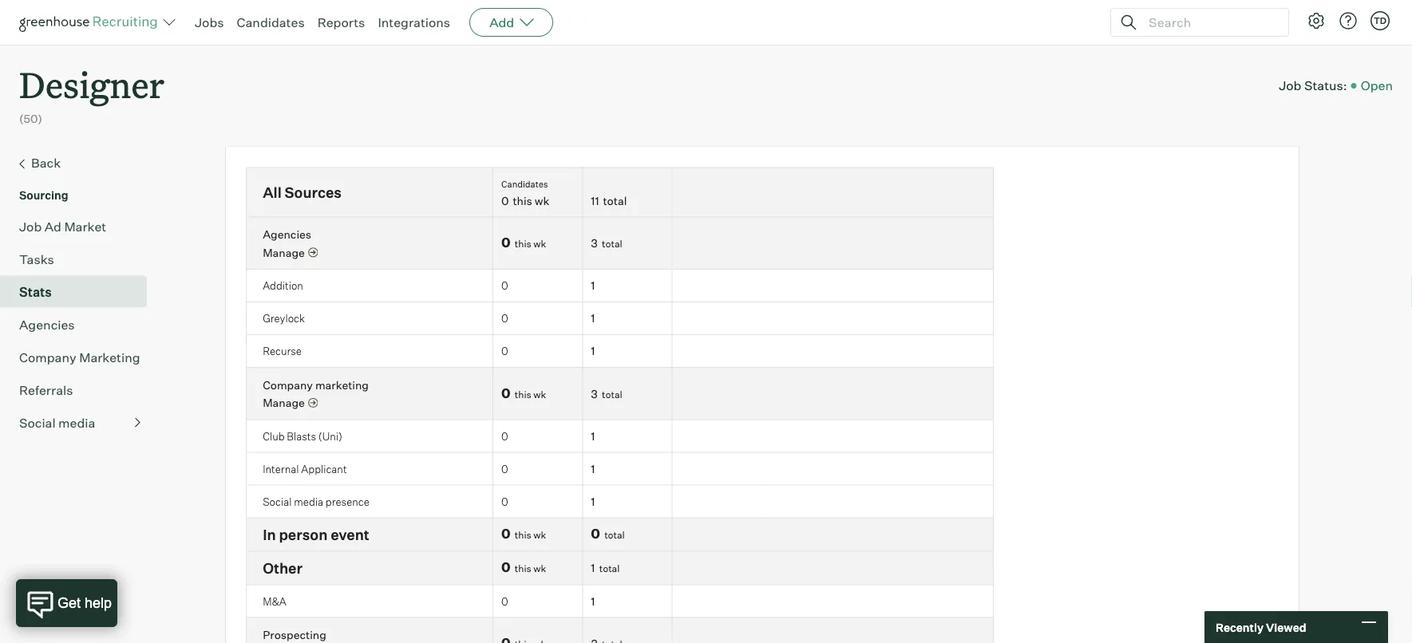 Task type: locate. For each thing, give the bounding box(es) containing it.
Search text field
[[1145, 11, 1274, 34]]

company marketing link
[[19, 348, 141, 367]]

company down the recurse
[[263, 378, 313, 392]]

job for job ad market
[[19, 219, 42, 234]]

1 vertical spatial company
[[263, 378, 313, 392]]

1 link
[[591, 279, 595, 293], [591, 312, 595, 326], [591, 344, 595, 358], [591, 429, 595, 443], [591, 462, 595, 476], [591, 495, 595, 509], [591, 561, 595, 575], [591, 595, 595, 609]]

8 1 link from the top
[[591, 595, 595, 609]]

0 horizontal spatial media
[[58, 415, 95, 431]]

0 this wk
[[501, 235, 546, 251], [501, 385, 546, 401], [501, 526, 546, 542], [501, 560, 546, 576]]

3 total
[[591, 236, 623, 250], [591, 387, 623, 401]]

candidates 0 this wk
[[501, 179, 550, 208]]

back link
[[19, 153, 141, 174]]

agencies down the all
[[263, 228, 311, 242]]

5 1 from the top
[[591, 462, 595, 476]]

total for other
[[599, 563, 620, 575]]

1 manage link from the top
[[263, 245, 318, 260]]

6 1 from the top
[[591, 495, 595, 509]]

4 1 link from the top
[[591, 429, 595, 443]]

agencies manage
[[263, 228, 311, 260]]

2 3 link from the top
[[591, 387, 598, 401]]

3 total for agencies
[[591, 236, 623, 250]]

1 1 link from the top
[[591, 279, 595, 293]]

recently viewed
[[1216, 621, 1307, 635]]

1 for recurse
[[591, 344, 595, 358]]

0 horizontal spatial agencies link
[[19, 315, 141, 334]]

0 horizontal spatial agencies
[[19, 317, 75, 333]]

agencies for agencies
[[19, 317, 75, 333]]

agencies for agencies manage
[[263, 228, 311, 242]]

1 horizontal spatial job
[[1279, 78, 1302, 93]]

1 vertical spatial 3 link
[[591, 387, 598, 401]]

7 1 from the top
[[591, 561, 595, 575]]

total inside 1 total
[[599, 563, 620, 575]]

company inside company marketing manage
[[263, 378, 313, 392]]

4 0 this wk from the top
[[501, 560, 546, 576]]

candidates link
[[237, 14, 305, 30]]

1 vertical spatial manage
[[263, 396, 305, 410]]

0 horizontal spatial candidates
[[237, 14, 305, 30]]

5 1 link from the top
[[591, 462, 595, 476]]

4 1 from the top
[[591, 429, 595, 443]]

1 3 link from the top
[[591, 236, 598, 250]]

manage inside company marketing manage
[[263, 396, 305, 410]]

presence
[[326, 495, 370, 508]]

social
[[19, 415, 56, 431], [263, 495, 292, 508]]

company
[[19, 349, 76, 365], [263, 378, 313, 392]]

0 vertical spatial agencies
[[263, 228, 311, 242]]

1 vertical spatial 3 total
[[591, 387, 623, 401]]

2 3 total from the top
[[591, 387, 623, 401]]

1 horizontal spatial agencies
[[263, 228, 311, 242]]

0 vertical spatial manage link
[[263, 245, 318, 260]]

designer
[[19, 61, 165, 108]]

3 1 from the top
[[591, 344, 595, 358]]

2 0 this wk from the top
[[501, 385, 546, 401]]

manage link down company marketing link
[[263, 395, 318, 411]]

0 vertical spatial media
[[58, 415, 95, 431]]

company up the referrals
[[19, 349, 76, 365]]

3
[[591, 236, 598, 250], [591, 387, 598, 401]]

social down internal
[[263, 495, 292, 508]]

2 manage from the top
[[263, 396, 305, 410]]

1 vertical spatial manage link
[[263, 395, 318, 411]]

manage link
[[263, 245, 318, 260], [263, 395, 318, 411]]

manage link for manage
[[263, 245, 318, 260]]

candidates for candidates 0 this wk
[[501, 179, 548, 189]]

job left "ad"
[[19, 219, 42, 234]]

0 vertical spatial manage
[[263, 246, 305, 260]]

other
[[263, 560, 303, 578]]

1 3 from the top
[[591, 236, 598, 250]]

company for company marketing manage
[[263, 378, 313, 392]]

6 1 link from the top
[[591, 495, 595, 509]]

social down the referrals
[[19, 415, 56, 431]]

1 vertical spatial agencies
[[19, 317, 75, 333]]

club
[[263, 430, 285, 443]]

0 vertical spatial candidates
[[237, 14, 305, 30]]

club blasts (uni)
[[263, 430, 342, 443]]

1 vertical spatial 3
[[591, 387, 598, 401]]

0 inside "candidates 0 this wk"
[[501, 194, 509, 208]]

manage link up addition
[[263, 245, 318, 260]]

manage up club
[[263, 396, 305, 410]]

1 horizontal spatial media
[[294, 495, 323, 508]]

candidates
[[237, 14, 305, 30], [501, 179, 548, 189]]

0 vertical spatial social
[[19, 415, 56, 431]]

0
[[501, 194, 509, 208], [501, 235, 511, 251], [501, 279, 508, 292], [501, 312, 508, 325], [501, 345, 508, 358], [501, 385, 511, 401], [501, 430, 508, 443], [501, 463, 508, 475], [501, 495, 508, 508], [501, 526, 511, 542], [591, 526, 600, 542], [501, 560, 511, 576], [501, 595, 508, 608]]

all sources
[[263, 184, 342, 202]]

candidates inside "candidates 0 this wk"
[[501, 179, 548, 189]]

0 vertical spatial job
[[1279, 78, 1302, 93]]

wk
[[535, 194, 550, 208], [534, 238, 546, 250], [534, 388, 546, 400], [534, 530, 546, 541], [534, 563, 546, 575]]

1 for internal applicant
[[591, 462, 595, 476]]

social for social media presence
[[263, 495, 292, 508]]

agencies down stats
[[19, 317, 75, 333]]

0 horizontal spatial job
[[19, 219, 42, 234]]

social media link
[[19, 413, 141, 432]]

0 total
[[591, 526, 625, 542]]

prospecting link
[[263, 629, 326, 642]]

manage up addition
[[263, 246, 305, 260]]

total
[[603, 194, 627, 208], [602, 238, 623, 250], [602, 388, 623, 400], [605, 530, 625, 541], [599, 563, 620, 575]]

2 manage link from the top
[[263, 395, 318, 411]]

agencies link down the all
[[263, 228, 311, 242]]

job ad market link
[[19, 217, 141, 236]]

3 link for company marketing
[[591, 387, 598, 401]]

applicant
[[301, 463, 347, 475]]

candidates up 0 link
[[501, 179, 548, 189]]

this inside "candidates 0 this wk"
[[513, 194, 532, 208]]

1 link for internal applicant
[[591, 462, 595, 476]]

1 0 this wk from the top
[[501, 235, 546, 251]]

agencies
[[263, 228, 311, 242], [19, 317, 75, 333]]

1 vertical spatial job
[[19, 219, 42, 234]]

1 horizontal spatial candidates
[[501, 179, 548, 189]]

in person event
[[263, 526, 370, 544]]

social inside social media link
[[19, 415, 56, 431]]

2 1 from the top
[[591, 312, 595, 326]]

back
[[31, 155, 61, 171]]

(uni)
[[318, 430, 342, 443]]

1 vertical spatial social
[[263, 495, 292, 508]]

0 vertical spatial 3 total
[[591, 236, 623, 250]]

total inside 0 total
[[605, 530, 625, 541]]

0 vertical spatial 3 link
[[591, 236, 598, 250]]

0 vertical spatial 3
[[591, 236, 598, 250]]

3 0 this wk from the top
[[501, 526, 546, 542]]

marketing
[[79, 349, 140, 365]]

configure image
[[1307, 11, 1326, 30]]

media down internal applicant
[[294, 495, 323, 508]]

7 1 link from the top
[[591, 561, 595, 575]]

1 vertical spatial media
[[294, 495, 323, 508]]

job left status:
[[1279, 78, 1302, 93]]

1 total
[[591, 561, 620, 575]]

prospecting
[[263, 629, 326, 642]]

tasks link
[[19, 250, 141, 269]]

1 for greylock
[[591, 312, 595, 326]]

3 1 link from the top
[[591, 344, 595, 358]]

sources
[[285, 184, 342, 202]]

0 horizontal spatial social
[[19, 415, 56, 431]]

1 link for addition
[[591, 279, 595, 293]]

media inside social media link
[[58, 415, 95, 431]]

3 link
[[591, 236, 598, 250], [591, 387, 598, 401]]

1 manage from the top
[[263, 246, 305, 260]]

candidates right jobs
[[237, 14, 305, 30]]

tasks
[[19, 251, 54, 267]]

media down referrals link on the left bottom of the page
[[58, 415, 95, 431]]

1 3 total from the top
[[591, 236, 623, 250]]

1 vertical spatial candidates
[[501, 179, 548, 189]]

0 link
[[501, 194, 509, 208]]

2 3 from the top
[[591, 387, 598, 401]]

person
[[279, 526, 328, 544]]

media
[[58, 415, 95, 431], [294, 495, 323, 508]]

social for social media
[[19, 415, 56, 431]]

marketing
[[315, 378, 369, 392]]

manage
[[263, 246, 305, 260], [263, 396, 305, 410]]

social media
[[19, 415, 95, 431]]

job
[[1279, 78, 1302, 93], [19, 219, 42, 234]]

1
[[591, 279, 595, 293], [591, 312, 595, 326], [591, 344, 595, 358], [591, 429, 595, 443], [591, 462, 595, 476], [591, 495, 595, 509], [591, 561, 595, 575], [591, 595, 595, 609]]

agencies link up company marketing link at the bottom of the page
[[19, 315, 141, 334]]

1 for social media presence
[[591, 495, 595, 509]]

1 1 from the top
[[591, 279, 595, 293]]

0 vertical spatial company
[[19, 349, 76, 365]]

1 horizontal spatial company
[[263, 378, 313, 392]]

event
[[331, 526, 370, 544]]

0 vertical spatial agencies link
[[263, 228, 311, 242]]

1 horizontal spatial social
[[263, 495, 292, 508]]

stats
[[19, 284, 52, 300]]

this
[[513, 194, 532, 208], [515, 238, 532, 250], [515, 388, 532, 400], [515, 530, 532, 541], [515, 563, 532, 575]]

2 1 link from the top
[[591, 312, 595, 326]]

designer link
[[19, 45, 165, 111]]

internal
[[263, 463, 299, 475]]

8 1 from the top
[[591, 595, 595, 609]]

0 horizontal spatial company
[[19, 349, 76, 365]]

agencies link
[[263, 228, 311, 242], [19, 315, 141, 334]]



Task type: vqa. For each thing, say whether or not it's contained in the screenshot.
Candidates hired by sourcing's sourcing LINK
no



Task type: describe. For each thing, give the bounding box(es) containing it.
manage inside the agencies manage
[[263, 246, 305, 260]]

greenhouse recruiting image
[[19, 13, 163, 32]]

1 for club blasts (uni)
[[591, 429, 595, 443]]

1 for m&a
[[591, 595, 595, 609]]

candidates for candidates
[[237, 14, 305, 30]]

11 total
[[591, 194, 627, 208]]

addition
[[263, 279, 303, 292]]

market
[[64, 219, 106, 234]]

1 link for m&a
[[591, 595, 595, 609]]

wk inside "candidates 0 this wk"
[[535, 194, 550, 208]]

jobs link
[[195, 14, 224, 30]]

reports link
[[317, 14, 365, 30]]

1 link for recurse
[[591, 344, 595, 358]]

media for social media
[[58, 415, 95, 431]]

1 for addition
[[591, 279, 595, 293]]

media for social media presence
[[294, 495, 323, 508]]

sourcing
[[19, 188, 68, 202]]

add
[[490, 14, 514, 30]]

integrations link
[[378, 14, 450, 30]]

job for job status:
[[1279, 78, 1302, 93]]

viewed
[[1266, 621, 1307, 635]]

status:
[[1305, 78, 1347, 93]]

1 link for greylock
[[591, 312, 595, 326]]

greylock
[[263, 312, 305, 325]]

referrals
[[19, 382, 73, 398]]

td
[[1374, 15, 1387, 26]]

(50)
[[19, 112, 42, 126]]

referrals link
[[19, 381, 141, 400]]

internal applicant
[[263, 463, 347, 475]]

company marketing
[[19, 349, 140, 365]]

designer (50)
[[19, 61, 165, 126]]

m&a
[[263, 595, 286, 608]]

3 for agencies
[[591, 236, 598, 250]]

reports
[[317, 14, 365, 30]]

1 vertical spatial agencies link
[[19, 315, 141, 334]]

td button
[[1371, 11, 1390, 30]]

job ad market
[[19, 219, 106, 234]]

ad
[[44, 219, 61, 234]]

recurse
[[263, 345, 302, 358]]

total for in person event
[[605, 530, 625, 541]]

total for all sources
[[603, 194, 627, 208]]

recently
[[1216, 621, 1264, 635]]

all
[[263, 184, 282, 202]]

company for company marketing
[[19, 349, 76, 365]]

1 link for social media presence
[[591, 495, 595, 509]]

1 horizontal spatial agencies link
[[263, 228, 311, 242]]

3 link for agencies
[[591, 236, 598, 250]]

company marketing link
[[263, 378, 369, 392]]

manage link for marketing
[[263, 395, 318, 411]]

open
[[1361, 78, 1393, 93]]

social media presence
[[263, 495, 370, 508]]

jobs
[[195, 14, 224, 30]]

td button
[[1368, 8, 1393, 34]]

11 link
[[591, 194, 599, 208]]

job status:
[[1279, 78, 1347, 93]]

3 for company marketing
[[591, 387, 598, 401]]

integrations
[[378, 14, 450, 30]]

stats link
[[19, 282, 141, 302]]

in
[[263, 526, 276, 544]]

company marketing manage
[[263, 378, 369, 410]]

1 link for club blasts (uni)
[[591, 429, 595, 443]]

11
[[591, 194, 599, 208]]

3 total for company marketing
[[591, 387, 623, 401]]

add button
[[470, 8, 553, 37]]

blasts
[[287, 430, 316, 443]]



